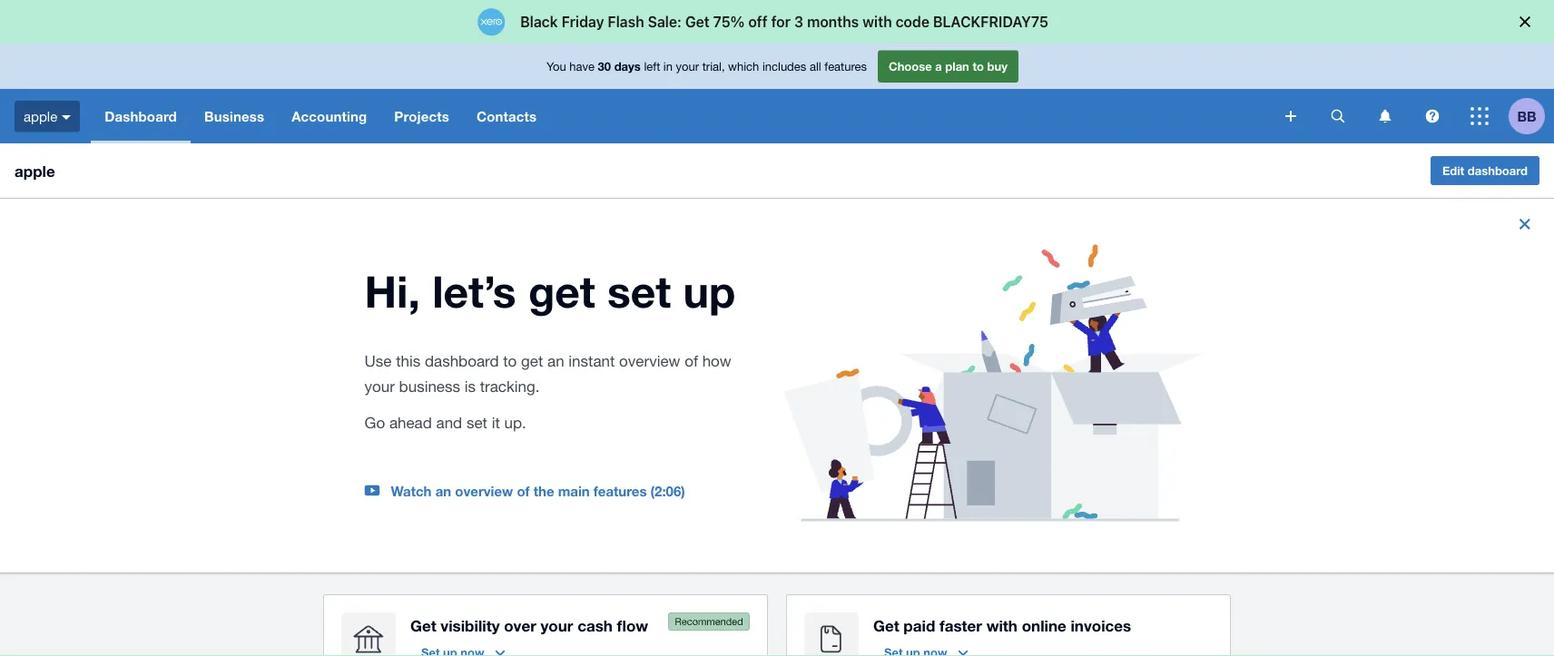 Task type: describe. For each thing, give the bounding box(es) containing it.
bb
[[1518, 108, 1537, 124]]

over
[[504, 617, 536, 635]]

in
[[664, 59, 673, 73]]

1 vertical spatial features
[[594, 483, 647, 499]]

plan
[[946, 59, 970, 73]]

cartoon office workers image
[[784, 244, 1204, 522]]

features inside banner
[[825, 59, 867, 73]]

accounting button
[[278, 89, 381, 143]]

which
[[728, 59, 759, 73]]

0 vertical spatial get
[[528, 265, 595, 317]]

let's
[[432, 265, 516, 317]]

get for get visibility over your cash flow
[[410, 617, 436, 635]]

apple inside popup button
[[24, 108, 57, 124]]

flow
[[617, 617, 649, 635]]

business
[[204, 108, 264, 124]]

a
[[936, 59, 942, 73]]

1 horizontal spatial your
[[541, 617, 573, 635]]

2 horizontal spatial your
[[676, 59, 699, 73]]

up.
[[504, 414, 526, 432]]

use this dashboard to get an instant overview of how your business is tracking.
[[365, 352, 732, 395]]

banking icon image
[[341, 613, 396, 657]]

watch
[[391, 483, 432, 499]]

trial,
[[703, 59, 725, 73]]

choose a plan to buy
[[889, 59, 1008, 73]]

to for buy
[[973, 59, 984, 73]]

navigation containing dashboard
[[91, 89, 1273, 143]]

1 vertical spatial overview
[[455, 483, 513, 499]]

go ahead and set it up.
[[365, 414, 526, 432]]

paid
[[904, 617, 936, 635]]

invoices icon image
[[805, 613, 859, 657]]

faster
[[940, 617, 982, 635]]

watch an overview of the main features (2:06) button
[[391, 483, 685, 499]]

left
[[644, 59, 660, 73]]

watch an overview of the main features (2:06)
[[391, 483, 685, 499]]

accounting
[[292, 108, 367, 124]]

contacts button
[[463, 89, 550, 143]]

bb button
[[1509, 89, 1555, 143]]

projects
[[394, 108, 449, 124]]

includes
[[763, 59, 807, 73]]

apple button
[[0, 89, 91, 143]]

close image
[[1511, 210, 1540, 239]]

0 horizontal spatial an
[[436, 483, 451, 499]]

ahead
[[389, 414, 432, 432]]

you have 30 days left in your trial, which includes all features
[[547, 59, 867, 73]]

get inside use this dashboard to get an instant overview of how your business is tracking.
[[521, 352, 543, 370]]

you
[[547, 59, 566, 73]]

your inside use this dashboard to get an instant overview of how your business is tracking.
[[365, 378, 395, 395]]

visibility
[[441, 617, 500, 635]]

dashboard
[[105, 108, 177, 124]]

tracking.
[[480, 378, 540, 395]]

is
[[465, 378, 476, 395]]

with
[[987, 617, 1018, 635]]

edit dashboard
[[1443, 163, 1528, 178]]

hi, let's get set up
[[365, 265, 736, 317]]

and
[[436, 414, 462, 432]]

(2:06)
[[651, 483, 685, 499]]

have
[[570, 59, 595, 73]]

go
[[365, 414, 385, 432]]

business button
[[191, 89, 278, 143]]

contacts
[[477, 108, 537, 124]]

business
[[399, 378, 460, 395]]

set for up
[[607, 265, 671, 317]]

set for it
[[467, 414, 488, 432]]



Task type: locate. For each thing, give the bounding box(es) containing it.
dashboard inside use this dashboard to get an instant overview of how your business is tracking.
[[425, 352, 499, 370]]

an left instant
[[548, 352, 564, 370]]

hi,
[[365, 265, 420, 317]]

get up the tracking.
[[521, 352, 543, 370]]

this
[[396, 352, 421, 370]]

recommended icon image
[[668, 613, 750, 631]]

an
[[548, 352, 564, 370], [436, 483, 451, 499]]

1 vertical spatial your
[[365, 378, 395, 395]]

dashboard right "edit"
[[1468, 163, 1528, 178]]

1 get from the left
[[410, 617, 436, 635]]

1 horizontal spatial set
[[607, 265, 671, 317]]

overview inside use this dashboard to get an instant overview of how your business is tracking.
[[619, 352, 681, 370]]

get left paid
[[874, 617, 900, 635]]

0 vertical spatial to
[[973, 59, 984, 73]]

online
[[1022, 617, 1067, 635]]

dashboard inside button
[[1468, 163, 1528, 178]]

0 vertical spatial of
[[685, 352, 698, 370]]

1 vertical spatial of
[[517, 483, 530, 499]]

to left buy
[[973, 59, 984, 73]]

your
[[676, 59, 699, 73], [365, 378, 395, 395], [541, 617, 573, 635]]

0 horizontal spatial of
[[517, 483, 530, 499]]

to
[[973, 59, 984, 73], [503, 352, 517, 370]]

to for get
[[503, 352, 517, 370]]

navigation
[[91, 89, 1273, 143]]

features right all
[[825, 59, 867, 73]]

main
[[558, 483, 590, 499]]

1 horizontal spatial an
[[548, 352, 564, 370]]

1 vertical spatial dashboard
[[425, 352, 499, 370]]

1 vertical spatial apple
[[15, 162, 55, 180]]

1 vertical spatial get
[[521, 352, 543, 370]]

set left 'it'
[[467, 414, 488, 432]]

features right the main
[[594, 483, 647, 499]]

your right over
[[541, 617, 573, 635]]

svg image
[[1332, 109, 1345, 123], [1426, 109, 1440, 123], [1286, 111, 1297, 122], [62, 115, 71, 120]]

your right in
[[676, 59, 699, 73]]

an right watch
[[436, 483, 451, 499]]

to inside use this dashboard to get an instant overview of how your business is tracking.
[[503, 352, 517, 370]]

up
[[683, 265, 736, 317]]

0 vertical spatial features
[[825, 59, 867, 73]]

instant
[[569, 352, 615, 370]]

get visibility over your cash flow
[[410, 617, 649, 635]]

1 horizontal spatial of
[[685, 352, 698, 370]]

0 horizontal spatial to
[[503, 352, 517, 370]]

0 horizontal spatial your
[[365, 378, 395, 395]]

edit dashboard button
[[1431, 156, 1540, 185]]

banner
[[0, 44, 1555, 143]]

projects button
[[381, 89, 463, 143]]

edit
[[1443, 163, 1465, 178]]

1 vertical spatial set
[[467, 414, 488, 432]]

to inside banner
[[973, 59, 984, 73]]

get for get paid faster with online invoices
[[874, 617, 900, 635]]

svg image inside apple popup button
[[62, 115, 71, 120]]

2 vertical spatial your
[[541, 617, 573, 635]]

1 horizontal spatial to
[[973, 59, 984, 73]]

svg image
[[1471, 107, 1489, 125], [1380, 109, 1392, 123]]

banner containing dashboard
[[0, 44, 1555, 143]]

1 horizontal spatial dashboard
[[1468, 163, 1528, 178]]

dashboard
[[1468, 163, 1528, 178], [425, 352, 499, 370]]

0 horizontal spatial svg image
[[1380, 109, 1392, 123]]

0 vertical spatial dashboard
[[1468, 163, 1528, 178]]

it
[[492, 414, 500, 432]]

days
[[614, 59, 641, 73]]

0 horizontal spatial features
[[594, 483, 647, 499]]

1 vertical spatial to
[[503, 352, 517, 370]]

1 horizontal spatial get
[[874, 617, 900, 635]]

1 horizontal spatial features
[[825, 59, 867, 73]]

use
[[365, 352, 392, 370]]

buy
[[988, 59, 1008, 73]]

get
[[410, 617, 436, 635], [874, 617, 900, 635]]

the
[[534, 483, 554, 499]]

apple
[[24, 108, 57, 124], [15, 162, 55, 180]]

get paid faster with online invoices
[[874, 617, 1132, 635]]

your down use
[[365, 378, 395, 395]]

0 vertical spatial an
[[548, 352, 564, 370]]

dashboard link
[[91, 89, 191, 143]]

0 horizontal spatial dashboard
[[425, 352, 499, 370]]

0 horizontal spatial overview
[[455, 483, 513, 499]]

0 vertical spatial set
[[607, 265, 671, 317]]

1 horizontal spatial overview
[[619, 352, 681, 370]]

of
[[685, 352, 698, 370], [517, 483, 530, 499]]

overview
[[619, 352, 681, 370], [455, 483, 513, 499]]

2 get from the left
[[874, 617, 900, 635]]

dialog
[[0, 0, 1555, 44]]

how
[[703, 352, 732, 370]]

0 vertical spatial overview
[[619, 352, 681, 370]]

0 horizontal spatial get
[[410, 617, 436, 635]]

all
[[810, 59, 821, 73]]

set
[[607, 265, 671, 317], [467, 414, 488, 432]]

an inside use this dashboard to get an instant overview of how your business is tracking.
[[548, 352, 564, 370]]

0 vertical spatial your
[[676, 59, 699, 73]]

30
[[598, 59, 611, 73]]

of inside use this dashboard to get an instant overview of how your business is tracking.
[[685, 352, 698, 370]]

set left up
[[607, 265, 671, 317]]

of left the
[[517, 483, 530, 499]]

to up the tracking.
[[503, 352, 517, 370]]

0 horizontal spatial set
[[467, 414, 488, 432]]

0 vertical spatial apple
[[24, 108, 57, 124]]

features
[[825, 59, 867, 73], [594, 483, 647, 499]]

1 horizontal spatial svg image
[[1471, 107, 1489, 125]]

1 vertical spatial an
[[436, 483, 451, 499]]

dashboard up is
[[425, 352, 499, 370]]

of left how
[[685, 352, 698, 370]]

overview left the
[[455, 483, 513, 499]]

invoices
[[1071, 617, 1132, 635]]

cash
[[578, 617, 613, 635]]

choose
[[889, 59, 932, 73]]

overview right instant
[[619, 352, 681, 370]]

get up instant
[[528, 265, 595, 317]]

get
[[528, 265, 595, 317], [521, 352, 543, 370]]

get left visibility
[[410, 617, 436, 635]]



Task type: vqa. For each thing, say whether or not it's contained in the screenshot.
set for up
yes



